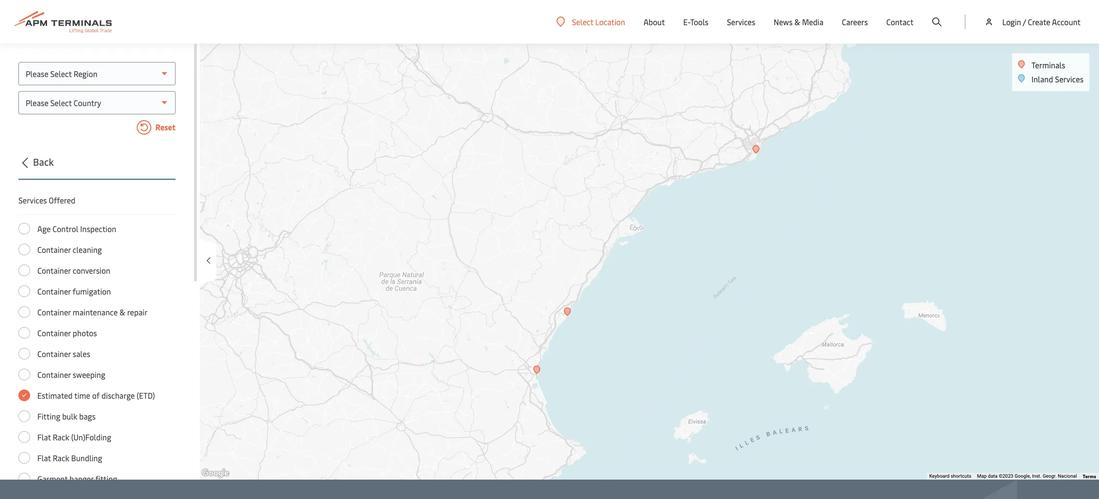 Task type: describe. For each thing, give the bounding box(es) containing it.
back button
[[16, 155, 176, 180]]

about
[[644, 16, 665, 27]]

reset
[[154, 122, 176, 132]]

container for container fumigation
[[37, 286, 71, 297]]

contact
[[886, 16, 914, 27]]

Container maintenance & repair radio
[[18, 307, 30, 318]]

Fitting bulk bags radio
[[18, 411, 30, 422]]

2 horizontal spatial services
[[1055, 74, 1084, 84]]

map data ©2023 google, inst. geogr. nacional
[[977, 474, 1077, 479]]

estimated
[[37, 390, 73, 401]]

Garment hanger fitting radio
[[18, 473, 30, 485]]

contact button
[[886, 0, 914, 44]]

age
[[37, 224, 51, 234]]

careers
[[842, 16, 868, 27]]

0 horizontal spatial &
[[120, 307, 125, 318]]

select location button
[[556, 16, 625, 27]]

sales
[[73, 349, 90, 359]]

back
[[33, 155, 54, 168]]

flat rack  (un)folding
[[37, 432, 111, 443]]

garment hanger fitting
[[37, 474, 117, 485]]

container fumigation
[[37, 286, 111, 297]]

sweeping
[[73, 370, 105, 380]]

container cleaning
[[37, 244, 102, 255]]

location
[[595, 16, 625, 27]]

flat for flat rack bundling
[[37, 453, 51, 464]]

Container sales radio
[[18, 348, 30, 360]]

select location
[[572, 16, 625, 27]]

inland services
[[1032, 74, 1084, 84]]

inland
[[1032, 74, 1053, 84]]

Container cleaning radio
[[18, 244, 30, 256]]

e-tools button
[[683, 0, 708, 44]]

services offered
[[18, 195, 75, 206]]

container conversion
[[37, 265, 110, 276]]

Container photos radio
[[18, 327, 30, 339]]

control
[[53, 224, 78, 234]]

container maintenance & repair
[[37, 307, 148, 318]]

fitting
[[95, 474, 117, 485]]

login / create account link
[[984, 0, 1081, 44]]

keyboard
[[929, 474, 950, 479]]

terminals
[[1032, 60, 1065, 70]]

bags
[[79, 411, 96, 422]]

inst.
[[1032, 474, 1042, 479]]

(etd)
[[137, 390, 155, 401]]

about button
[[644, 0, 665, 44]]

container for container sales
[[37, 349, 71, 359]]

container for container photos
[[37, 328, 71, 339]]

fitting bulk bags
[[37, 411, 96, 422]]

Container conversion radio
[[18, 265, 30, 276]]

container for container cleaning
[[37, 244, 71, 255]]

container for container sweeping
[[37, 370, 71, 380]]

Estimated time of discharge (ETD) radio
[[18, 390, 30, 402]]

reset button
[[18, 120, 176, 137]]

time
[[74, 390, 90, 401]]

photos
[[73, 328, 97, 339]]

Container sweeping radio
[[18, 369, 30, 381]]

of
[[92, 390, 100, 401]]

google image
[[199, 468, 231, 480]]

account
[[1052, 16, 1081, 27]]

e-tools
[[683, 16, 708, 27]]

login / create account
[[1002, 16, 1081, 27]]

(un)folding
[[71, 432, 111, 443]]

login
[[1002, 16, 1021, 27]]

news & media
[[774, 16, 824, 27]]

& inside popup button
[[794, 16, 800, 27]]

rack for bundling
[[53, 453, 69, 464]]



Task type: vqa. For each thing, say whether or not it's contained in the screenshot.
rightmost complete
no



Task type: locate. For each thing, give the bounding box(es) containing it.
©2023
[[999, 474, 1014, 479]]

0 horizontal spatial services
[[18, 195, 47, 206]]

estimated time of discharge (etd)
[[37, 390, 155, 401]]

flat right flat rack bundling radio
[[37, 453, 51, 464]]

container up estimated
[[37, 370, 71, 380]]

flat rack bundling
[[37, 453, 102, 464]]

0 vertical spatial rack
[[53, 432, 69, 443]]

offered
[[49, 195, 75, 206]]

Flat Rack Bundling radio
[[18, 453, 30, 464]]

rack up garment
[[53, 453, 69, 464]]

4 container from the top
[[37, 307, 71, 318]]

bulk
[[62, 411, 77, 422]]

&
[[794, 16, 800, 27], [120, 307, 125, 318]]

keyboard shortcuts button
[[929, 473, 971, 480]]

terms link
[[1083, 473, 1096, 480]]

1 vertical spatial services
[[1055, 74, 1084, 84]]

container sales
[[37, 349, 90, 359]]

1 flat from the top
[[37, 432, 51, 443]]

services button
[[727, 0, 755, 44]]

container down container photos on the left
[[37, 349, 71, 359]]

map region
[[194, 0, 1099, 500]]

& right news
[[794, 16, 800, 27]]

container sweeping
[[37, 370, 105, 380]]

conversion
[[73, 265, 110, 276]]

services right tools
[[727, 16, 755, 27]]

2 container from the top
[[37, 265, 71, 276]]

6 container from the top
[[37, 349, 71, 359]]

fitting
[[37, 411, 60, 422]]

shortcuts
[[951, 474, 971, 479]]

tools
[[690, 16, 708, 27]]

news & media button
[[774, 0, 824, 44]]

flat
[[37, 432, 51, 443], [37, 453, 51, 464]]

0 vertical spatial services
[[727, 16, 755, 27]]

container photos
[[37, 328, 97, 339]]

1 rack from the top
[[53, 432, 69, 443]]

geogr.
[[1043, 474, 1057, 479]]

age control inspection
[[37, 224, 116, 234]]

maintenance
[[73, 307, 118, 318]]

keyboard shortcuts
[[929, 474, 971, 479]]

1 vertical spatial rack
[[53, 453, 69, 464]]

1 vertical spatial flat
[[37, 453, 51, 464]]

data
[[988, 474, 998, 479]]

5 container from the top
[[37, 328, 71, 339]]

discharge
[[101, 390, 135, 401]]

2 flat from the top
[[37, 453, 51, 464]]

fumigation
[[73, 286, 111, 297]]

services down terminals
[[1055, 74, 1084, 84]]

create
[[1028, 16, 1050, 27]]

container down age
[[37, 244, 71, 255]]

flat right flat rack  (un)folding radio
[[37, 432, 51, 443]]

container for container conversion
[[37, 265, 71, 276]]

repair
[[127, 307, 148, 318]]

1 vertical spatial &
[[120, 307, 125, 318]]

flat for flat rack  (un)folding
[[37, 432, 51, 443]]

nacional
[[1058, 474, 1077, 479]]

0 vertical spatial flat
[[37, 432, 51, 443]]

careers button
[[842, 0, 868, 44]]

rack down fitting bulk bags
[[53, 432, 69, 443]]

1 container from the top
[[37, 244, 71, 255]]

hanger
[[70, 474, 94, 485]]

services for services
[[727, 16, 755, 27]]

0 vertical spatial &
[[794, 16, 800, 27]]

Container fumigation radio
[[18, 286, 30, 297]]

Flat Rack  (Un)Folding radio
[[18, 432, 30, 443]]

rack
[[53, 432, 69, 443], [53, 453, 69, 464]]

inspection
[[80, 224, 116, 234]]

news
[[774, 16, 793, 27]]

1 horizontal spatial services
[[727, 16, 755, 27]]

select
[[572, 16, 593, 27]]

garment
[[37, 474, 68, 485]]

services left offered
[[18, 195, 47, 206]]

services for services offered
[[18, 195, 47, 206]]

cleaning
[[73, 244, 102, 255]]

services
[[727, 16, 755, 27], [1055, 74, 1084, 84], [18, 195, 47, 206]]

2 vertical spatial services
[[18, 195, 47, 206]]

map
[[977, 474, 987, 479]]

rack for (un)folding
[[53, 432, 69, 443]]

1 horizontal spatial &
[[794, 16, 800, 27]]

Age Control Inspection radio
[[18, 223, 30, 235]]

e-
[[683, 16, 690, 27]]

& left repair
[[120, 307, 125, 318]]

container
[[37, 244, 71, 255], [37, 265, 71, 276], [37, 286, 71, 297], [37, 307, 71, 318], [37, 328, 71, 339], [37, 349, 71, 359], [37, 370, 71, 380]]

media
[[802, 16, 824, 27]]

container up container photos on the left
[[37, 307, 71, 318]]

container down container cleaning
[[37, 265, 71, 276]]

container down container conversion
[[37, 286, 71, 297]]

google,
[[1015, 474, 1031, 479]]

3 container from the top
[[37, 286, 71, 297]]

bundling
[[71, 453, 102, 464]]

7 container from the top
[[37, 370, 71, 380]]

/
[[1023, 16, 1026, 27]]

terms
[[1083, 473, 1096, 480]]

container up container sales
[[37, 328, 71, 339]]

container for container maintenance & repair
[[37, 307, 71, 318]]

2 rack from the top
[[53, 453, 69, 464]]



